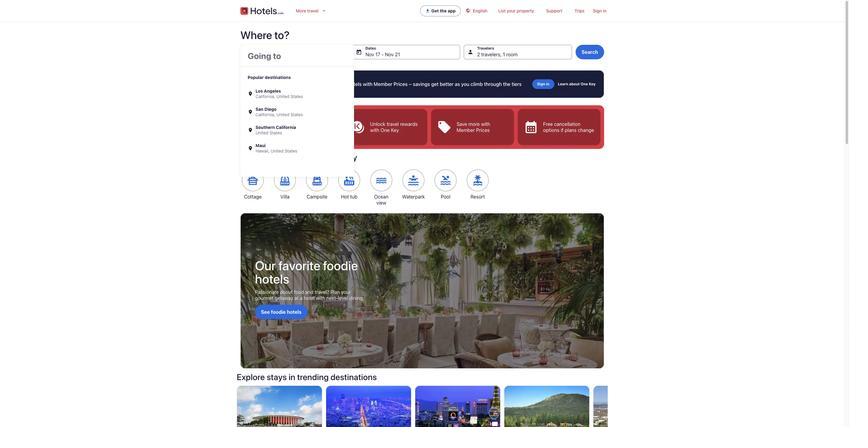 Task type: vqa. For each thing, say whether or not it's contained in the screenshot.
Campsite
yes



Task type: describe. For each thing, give the bounding box(es) containing it.
support link
[[540, 5, 569, 17]]

waterpark
[[402, 194, 425, 200]]

get
[[431, 82, 439, 87]]

perfect
[[255, 127, 282, 137]]

hawaii,
[[256, 149, 270, 154]]

1 out of 3 element
[[345, 109, 428, 146]]

your inside our favorite foodie hotels passionate about food and travel? plan your gourmet getaway at a hotel with next-level dining.
[[341, 290, 351, 295]]

0 vertical spatial key
[[589, 82, 596, 86]]

prices inside the save more with member prices
[[476, 128, 490, 133]]

san diego california, united states
[[256, 107, 303, 117]]

0 horizontal spatial member
[[374, 82, 393, 87]]

free
[[543, 122, 553, 127]]

show previous card image
[[233, 417, 240, 424]]

nov 17 - nov 21 button
[[352, 45, 460, 59]]

hotel
[[304, 296, 315, 302]]

resort button
[[466, 170, 490, 200]]

sign in link
[[532, 79, 555, 89]]

popular
[[248, 75, 264, 80]]

and inside our favorite foodie hotels passionate about food and travel? plan your gourmet getaway at a hotel with next-level dining.
[[305, 290, 314, 295]]

campsite
[[307, 194, 328, 200]]

get the app
[[432, 8, 456, 13]]

where to?
[[240, 29, 290, 42]]

learn about one key
[[558, 82, 596, 86]]

support
[[546, 8, 563, 13]]

with inside unlock travel rewards with one key
[[370, 128, 379, 133]]

savings
[[413, 82, 430, 87]]

stays
[[267, 373, 287, 383]]

at
[[295, 296, 299, 302]]

more inside the save more with member prices
[[469, 122, 480, 127]]

travelers,
[[482, 52, 502, 57]]

0 vertical spatial favorite
[[311, 153, 340, 163]]

next-
[[327, 296, 338, 302]]

popular destinations
[[248, 75, 291, 80]]

hotels logo image
[[240, 6, 284, 16]]

list your property link
[[493, 5, 540, 17]]

trending
[[297, 373, 329, 383]]

united inside 'san diego california, united states'
[[277, 112, 289, 117]]

new
[[294, 153, 310, 163]]

list your property
[[499, 8, 534, 13]]

options
[[543, 128, 560, 133]]

los
[[256, 89, 263, 94]]

our favorite foodie hotels main content
[[0, 22, 845, 428]]

about inside our favorite foodie hotels passionate about food and travel? plan your gourmet getaway at a hotel with next-level dining.
[[280, 290, 293, 295]]

ocean
[[374, 194, 389, 200]]

states inside maui hawaii, united states
[[285, 149, 297, 154]]

rewards
[[400, 122, 418, 127]]

see foodie hotels link
[[255, 305, 308, 320]]

or
[[292, 82, 296, 87]]

1 vertical spatial stay
[[341, 153, 357, 163]]

small image for los angeles california, united states
[[248, 91, 253, 97]]

0 horizontal spatial destinations
[[265, 75, 291, 80]]

app
[[448, 8, 456, 13]]

key inside unlock travel rewards with one key
[[391, 128, 399, 133]]

0 vertical spatial about
[[569, 82, 580, 86]]

climb
[[471, 82, 483, 87]]

tiers
[[512, 82, 522, 87]]

california
[[276, 125, 296, 130]]

100,000
[[328, 82, 347, 87]]

level
[[338, 296, 348, 302]]

united inside southern california united states
[[256, 130, 269, 136]]

travel for unlock
[[387, 122, 399, 127]]

hot tub button
[[337, 170, 362, 200]]

2 travelers, 1 room button
[[464, 45, 572, 59]]

nov 17 - nov 21
[[366, 52, 400, 57]]

foodie inside our favorite foodie hotels passionate about food and travel? plan your gourmet getaway at a hotel with next-level dining.
[[323, 258, 358, 274]]

unlock
[[370, 122, 386, 127]]

0 vertical spatial prices
[[394, 82, 408, 87]]

trips link
[[569, 5, 591, 17]]

0 vertical spatial hotels
[[348, 82, 362, 87]]

the inside 'our favorite foodie hotels' "main content"
[[503, 82, 511, 87]]

small image inside english button
[[466, 8, 471, 13]]

property
[[517, 8, 534, 13]]

save more with member prices
[[457, 122, 490, 133]]

a
[[300, 296, 303, 302]]

in for sign in link
[[546, 82, 550, 86]]

maui hawaii, united states
[[256, 143, 297, 154]]

free cancellation options if plans change
[[543, 122, 594, 133]]

our favorite foodie hotels passionate about food and travel? plan your gourmet getaway at a hotel with next-level dining.
[[255, 258, 364, 302]]

2 travelers, 1 room
[[477, 52, 518, 57]]

plan
[[331, 290, 340, 295]]

plans
[[565, 128, 577, 133]]

better
[[440, 82, 454, 87]]

list
[[499, 8, 506, 13]]

view
[[377, 200, 387, 206]]

if
[[561, 128, 564, 133]]

0 horizontal spatial more
[[298, 82, 309, 87]]

10%
[[280, 82, 290, 87]]

gourmet
[[255, 296, 274, 302]]

resort
[[471, 194, 485, 200]]

your left new at the left
[[275, 153, 292, 163]]

-
[[382, 52, 384, 57]]

save 10% or more on over 100,000 hotels with member prices – savings get better as you climb through the tiers
[[268, 82, 522, 87]]

1
[[503, 52, 505, 57]]

one inside unlock travel rewards with one key
[[381, 128, 390, 133]]

sign for sign in link
[[537, 82, 545, 86]]

cottage
[[244, 194, 262, 200]]

with inside our favorite foodie hotels passionate about food and travel? plan your gourmet getaway at a hotel with next-level dining.
[[316, 296, 325, 302]]

more travel button
[[291, 5, 331, 17]]

2 nov from the left
[[385, 52, 394, 57]]

search button
[[576, 45, 604, 59]]

discover
[[240, 153, 273, 163]]



Task type: locate. For each thing, give the bounding box(es) containing it.
more
[[298, 82, 309, 87], [469, 122, 480, 127]]

1 horizontal spatial about
[[569, 82, 580, 86]]

sign in for sign in link
[[537, 82, 550, 86]]

united
[[277, 94, 289, 99], [277, 112, 289, 117], [256, 130, 269, 136], [271, 149, 284, 154]]

small image left english
[[466, 8, 471, 13]]

waterpark button
[[401, 170, 426, 200]]

0 vertical spatial more
[[298, 82, 309, 87]]

southern california united states
[[256, 125, 296, 136]]

your right book
[[310, 117, 327, 127]]

ocean view button
[[369, 170, 394, 206]]

1 vertical spatial destinations
[[331, 373, 377, 383]]

favorite up the food
[[279, 258, 321, 274]]

1 vertical spatial in
[[546, 82, 550, 86]]

stay up hot tub button
[[341, 153, 357, 163]]

stay
[[284, 127, 300, 137], [341, 153, 357, 163]]

more travel
[[296, 8, 319, 13]]

states inside 'san diego california, united states'
[[291, 112, 303, 117]]

1 vertical spatial hotels
[[255, 272, 289, 287]]

california,
[[256, 94, 275, 99], [256, 112, 275, 117]]

hotels right 100,000
[[348, 82, 362, 87]]

ocean view
[[374, 194, 389, 206]]

about right learn
[[569, 82, 580, 86]]

1 nov from the left
[[366, 52, 374, 57]]

1 horizontal spatial the
[[503, 82, 511, 87]]

in inside dropdown button
[[603, 8, 607, 13]]

about up getaway
[[280, 290, 293, 295]]

dining.
[[349, 296, 364, 302]]

and inside find and book your perfect stay
[[273, 117, 287, 127]]

1 horizontal spatial sign
[[593, 8, 602, 13]]

sign right "trips"
[[593, 8, 602, 13]]

1 vertical spatial about
[[280, 290, 293, 295]]

small image
[[466, 8, 471, 13], [248, 91, 253, 97], [248, 109, 253, 115], [248, 128, 253, 133], [248, 146, 253, 151]]

2 vertical spatial hotels
[[287, 310, 302, 315]]

book
[[289, 117, 308, 127]]

explore stays in trending destinations
[[237, 373, 377, 383]]

1 vertical spatial sign
[[537, 82, 545, 86]]

learn about one key link
[[557, 79, 597, 89]]

member
[[374, 82, 393, 87], [457, 128, 475, 133]]

villa button
[[273, 170, 298, 200]]

over
[[317, 82, 327, 87]]

to?
[[275, 29, 290, 42]]

17
[[376, 52, 380, 57]]

you
[[461, 82, 470, 87]]

2 california, from the top
[[256, 112, 275, 117]]

0 vertical spatial california,
[[256, 94, 275, 99]]

more
[[296, 8, 306, 13]]

0 vertical spatial destinations
[[265, 75, 291, 80]]

the right get
[[440, 8, 447, 13]]

1 vertical spatial travel
[[387, 122, 399, 127]]

favorite
[[311, 153, 340, 163], [279, 258, 321, 274]]

hot
[[341, 194, 349, 200]]

0 vertical spatial and
[[273, 117, 287, 127]]

0 vertical spatial save
[[268, 82, 279, 87]]

foodie up plan
[[323, 258, 358, 274]]

1 horizontal spatial nov
[[385, 52, 394, 57]]

small image for southern california united states
[[248, 128, 253, 133]]

download the app button image
[[426, 8, 430, 13]]

save inside the save more with member prices
[[457, 122, 467, 127]]

angeles
[[264, 89, 281, 94]]

nov right -
[[385, 52, 394, 57]]

0 horizontal spatial key
[[391, 128, 399, 133]]

english
[[473, 8, 488, 13]]

one down the unlock
[[381, 128, 390, 133]]

sign in right "trips"
[[593, 8, 607, 13]]

travel right the unlock
[[387, 122, 399, 127]]

and
[[273, 117, 287, 127], [305, 290, 314, 295]]

show next card image
[[604, 417, 612, 424]]

small image for maui hawaii, united states
[[248, 146, 253, 151]]

united up california
[[277, 112, 289, 117]]

travel inside dropdown button
[[307, 8, 319, 13]]

0 horizontal spatial the
[[440, 8, 447, 13]]

prices
[[394, 82, 408, 87], [476, 128, 490, 133]]

los angeles california, united states
[[256, 89, 303, 99]]

1 vertical spatial favorite
[[279, 258, 321, 274]]

states
[[291, 94, 303, 99], [291, 112, 303, 117], [270, 130, 282, 136], [285, 149, 297, 154]]

1 vertical spatial one
[[381, 128, 390, 133]]

sign left learn
[[537, 82, 545, 86]]

sign in for sign in dropdown button
[[593, 8, 607, 13]]

discover your new favorite stay
[[240, 153, 357, 163]]

trips
[[575, 8, 585, 13]]

1 vertical spatial and
[[305, 290, 314, 295]]

0 horizontal spatial nov
[[366, 52, 374, 57]]

dine under a verdant mosaic of plant life in the city. image
[[240, 214, 604, 369]]

travel inside unlock travel rewards with one key
[[387, 122, 399, 127]]

0 vertical spatial foodie
[[323, 258, 358, 274]]

with
[[363, 82, 373, 87], [481, 122, 490, 127], [370, 128, 379, 133], [316, 296, 325, 302]]

2
[[477, 52, 480, 57]]

sign in inside 'our favorite foodie hotels' "main content"
[[537, 82, 550, 86]]

0 horizontal spatial and
[[273, 117, 287, 127]]

0 horizontal spatial stay
[[284, 127, 300, 137]]

1 vertical spatial save
[[457, 122, 467, 127]]

united down angeles
[[277, 94, 289, 99]]

one
[[581, 82, 588, 86], [381, 128, 390, 133]]

about
[[569, 82, 580, 86], [280, 290, 293, 295]]

small image left san
[[248, 109, 253, 115]]

through
[[484, 82, 502, 87]]

sign in button
[[591, 5, 609, 17]]

save
[[268, 82, 279, 87], [457, 122, 467, 127]]

stay inside find and book your perfect stay
[[284, 127, 300, 137]]

hotels down at at bottom
[[287, 310, 302, 315]]

nov left "17"
[[366, 52, 374, 57]]

1 horizontal spatial more
[[469, 122, 480, 127]]

your right list at right
[[507, 8, 516, 13]]

0 horizontal spatial save
[[268, 82, 279, 87]]

0 horizontal spatial prices
[[394, 82, 408, 87]]

1 vertical spatial member
[[457, 128, 475, 133]]

1 vertical spatial the
[[503, 82, 511, 87]]

0 vertical spatial in
[[603, 8, 607, 13]]

campsite button
[[305, 170, 330, 200]]

0 vertical spatial member
[[374, 82, 393, 87]]

0 horizontal spatial about
[[280, 290, 293, 295]]

states down the or
[[291, 94, 303, 99]]

states inside southern california united states
[[270, 130, 282, 136]]

california, down the diego
[[256, 112, 275, 117]]

2 vertical spatial in
[[289, 373, 295, 383]]

travel right more
[[307, 8, 319, 13]]

states up california
[[291, 112, 303, 117]]

foodie right see
[[271, 310, 286, 315]]

0 horizontal spatial one
[[381, 128, 390, 133]]

hotels inside our favorite foodie hotels passionate about food and travel? plan your gourmet getaway at a hotel with next-level dining.
[[255, 272, 289, 287]]

1 vertical spatial sign in
[[537, 82, 550, 86]]

where
[[240, 29, 272, 42]]

1 horizontal spatial in
[[546, 82, 550, 86]]

change
[[578, 128, 594, 133]]

2 horizontal spatial in
[[603, 8, 607, 13]]

in left learn
[[546, 82, 550, 86]]

1 horizontal spatial key
[[589, 82, 596, 86]]

sign for sign in dropdown button
[[593, 8, 602, 13]]

sign in left learn
[[537, 82, 550, 86]]

sign inside sign in dropdown button
[[593, 8, 602, 13]]

1 vertical spatial foodie
[[271, 310, 286, 315]]

in right stays
[[289, 373, 295, 383]]

Going to text field
[[240, 45, 354, 67]]

small image left 'southern'
[[248, 128, 253, 133]]

0 vertical spatial one
[[581, 82, 588, 86]]

1 vertical spatial prices
[[476, 128, 490, 133]]

in for sign in dropdown button
[[603, 8, 607, 13]]

3 out of 3 element
[[518, 109, 601, 146]]

0 vertical spatial sign
[[593, 8, 602, 13]]

with inside the save more with member prices
[[481, 122, 490, 127]]

explore
[[237, 373, 265, 383]]

1 horizontal spatial foodie
[[323, 258, 358, 274]]

0 horizontal spatial travel
[[307, 8, 319, 13]]

southern
[[256, 125, 275, 130]]

get
[[432, 8, 439, 13]]

small image for san diego california, united states
[[248, 109, 253, 115]]

california, inside 'san diego california, united states'
[[256, 112, 275, 117]]

1 horizontal spatial destinations
[[331, 373, 377, 383]]

1 vertical spatial more
[[469, 122, 480, 127]]

maui
[[256, 143, 266, 148]]

travel?
[[315, 290, 329, 295]]

the left 'tiers'
[[503, 82, 511, 87]]

travel
[[307, 8, 319, 13], [387, 122, 399, 127]]

united down 'southern'
[[256, 130, 269, 136]]

one right learn
[[581, 82, 588, 86]]

as
[[455, 82, 460, 87]]

1 vertical spatial key
[[391, 128, 399, 133]]

21
[[395, 52, 400, 57]]

0 vertical spatial stay
[[284, 127, 300, 137]]

1 horizontal spatial and
[[305, 290, 314, 295]]

find
[[255, 117, 271, 127]]

united inside maui hawaii, united states
[[271, 149, 284, 154]]

california, down los
[[256, 94, 275, 99]]

sign inside sign in link
[[537, 82, 545, 86]]

on
[[310, 82, 316, 87]]

states inside the los angeles california, united states
[[291, 94, 303, 99]]

0 horizontal spatial in
[[289, 373, 295, 383]]

0 vertical spatial the
[[440, 8, 447, 13]]

foodie
[[323, 258, 358, 274], [271, 310, 286, 315]]

save for save 10% or more on over 100,000 hotels with member prices – savings get better as you climb through the tiers
[[268, 82, 279, 87]]

your inside find and book your perfect stay
[[310, 117, 327, 127]]

tub
[[350, 194, 358, 200]]

california, for angeles
[[256, 94, 275, 99]]

california, inside the los angeles california, united states
[[256, 94, 275, 99]]

hotels up passionate
[[255, 272, 289, 287]]

villa
[[281, 194, 290, 200]]

united right hawaii,
[[271, 149, 284, 154]]

see foodie hotels
[[261, 310, 302, 315]]

food
[[294, 290, 304, 295]]

travel for more
[[307, 8, 319, 13]]

0 vertical spatial travel
[[307, 8, 319, 13]]

1 horizontal spatial prices
[[476, 128, 490, 133]]

0 horizontal spatial foodie
[[271, 310, 286, 315]]

small image left maui at the top of page
[[248, 146, 253, 151]]

1 california, from the top
[[256, 94, 275, 99]]

united inside the los angeles california, united states
[[277, 94, 289, 99]]

unlock travel rewards with one key
[[370, 122, 418, 133]]

see
[[261, 310, 270, 315]]

0 horizontal spatial sign in
[[537, 82, 550, 86]]

room
[[507, 52, 518, 57]]

1 horizontal spatial save
[[457, 122, 467, 127]]

1 horizontal spatial member
[[457, 128, 475, 133]]

small image left los
[[248, 91, 253, 97]]

pool button
[[433, 170, 458, 200]]

favorite inside our favorite foodie hotels passionate about food and travel? plan your gourmet getaway at a hotel with next-level dining.
[[279, 258, 321, 274]]

0 horizontal spatial sign
[[537, 82, 545, 86]]

sign in inside dropdown button
[[593, 8, 607, 13]]

one inside learn about one key link
[[581, 82, 588, 86]]

stay up maui hawaii, united states
[[284, 127, 300, 137]]

save for save more with member prices
[[457, 122, 467, 127]]

1 horizontal spatial stay
[[341, 153, 357, 163]]

in right "trips"
[[603, 8, 607, 13]]

1 horizontal spatial one
[[581, 82, 588, 86]]

0 vertical spatial sign in
[[593, 8, 607, 13]]

member inside the save more with member prices
[[457, 128, 475, 133]]

diego
[[265, 107, 277, 112]]

destinations
[[265, 75, 291, 80], [331, 373, 377, 383]]

1 horizontal spatial sign in
[[593, 8, 607, 13]]

–
[[409, 82, 412, 87]]

favorite right new at the left
[[311, 153, 340, 163]]

cottage button
[[240, 170, 265, 200]]

san
[[256, 107, 264, 112]]

1 horizontal spatial travel
[[387, 122, 399, 127]]

passionate
[[255, 290, 279, 295]]

2 out of 3 element
[[431, 109, 514, 146]]

your up level
[[341, 290, 351, 295]]

california, for diego
[[256, 112, 275, 117]]

learn
[[558, 82, 568, 86]]

english button
[[461, 5, 493, 17]]

states down california
[[270, 130, 282, 136]]

states down find and book your perfect stay
[[285, 149, 297, 154]]

1 vertical spatial california,
[[256, 112, 275, 117]]



